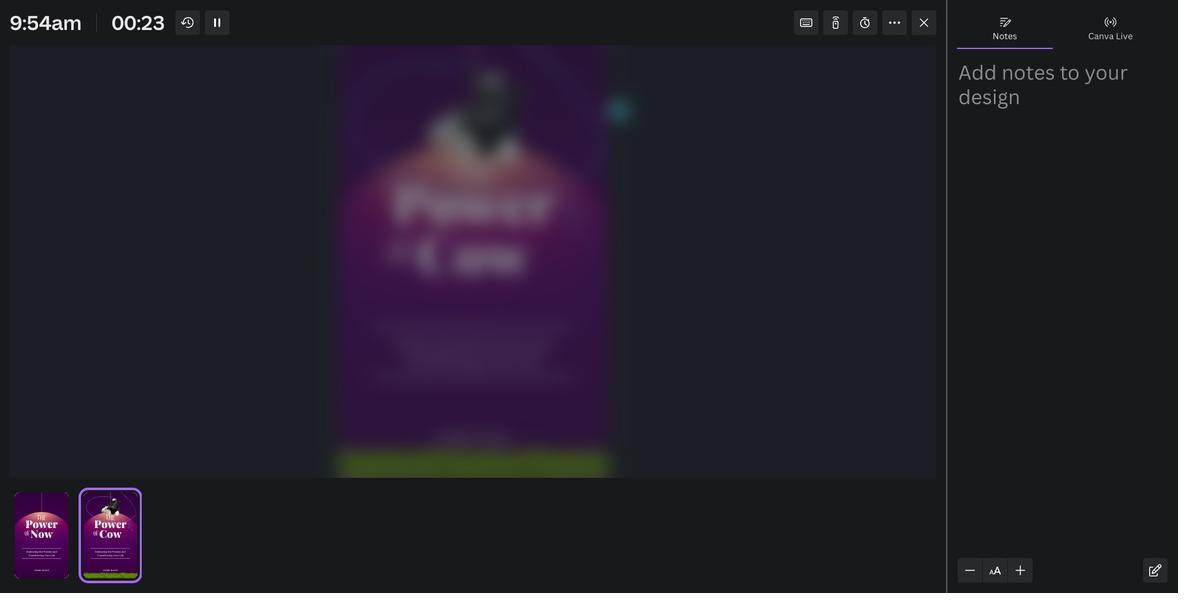 Task type: describe. For each thing, give the bounding box(es) containing it.
1 horizontal spatial embracing the present and transforming your life
[[95, 552, 125, 557]]

1 horizontal spatial life
[[119, 555, 123, 557]]

elements
[[8, 104, 36, 113]]

side panel tab list
[[0, 35, 44, 442]]

2 horizontal spatial davis
[[476, 432, 511, 444]]

0 vertical spatial dm serif display
[[406, 399, 428, 403]]

0 vertical spatial cow
[[417, 217, 529, 289]]

canva inside canva live button
[[1088, 30, 1114, 42]]

1 vertical spatial dm serif display
[[97, 563, 101, 564]]

2 horizontal spatial of
[[386, 227, 418, 284]]

pro
[[1007, 11, 1022, 23]]

1 horizontal spatial davis
[[111, 570, 118, 572]]

projects
[[10, 325, 34, 334]]

get canva pro button
[[942, 5, 1031, 29]]

1 horizontal spatial transforming
[[97, 555, 112, 557]]

projects button
[[0, 300, 44, 344]]

power now
[[25, 517, 58, 542]]

Design title text field
[[730, 5, 937, 29]]

2 horizontal spatial avery
[[436, 432, 472, 444]]

2 horizontal spatial embracing the present and transforming your life
[[396, 339, 550, 369]]

elements button
[[0, 79, 44, 123]]

5.0s
[[501, 44, 519, 55]]

1 of the from the left
[[24, 513, 47, 541]]

2 horizontal spatial and
[[529, 339, 550, 353]]

0 horizontal spatial your
[[44, 555, 50, 557]]

notes button
[[957, 10, 1053, 48]]

1 horizontal spatial power
[[94, 517, 126, 532]]

live
[[1116, 30, 1133, 42]]

0 horizontal spatial embracing the present and transforming your life
[[26, 552, 57, 557]]

0 horizontal spatial present
[[43, 552, 52, 554]]

Search Canva apps search field
[[88, 45, 230, 69]]

1 horizontal spatial avery
[[103, 570, 110, 572]]

1 vertical spatial display
[[99, 563, 101, 564]]



Task type: locate. For each thing, give the bounding box(es) containing it.
0 horizontal spatial cow
[[99, 527, 121, 542]]

magic
[[148, 11, 173, 23]]

0 horizontal spatial dm
[[97, 563, 98, 564]]

canva live button
[[1053, 10, 1168, 48]]

1 horizontal spatial dm serif display
[[406, 399, 428, 403]]

uploads button
[[0, 212, 44, 256]]

0 horizontal spatial power
[[25, 517, 58, 532]]

canva left live
[[1088, 30, 1114, 42]]

2 horizontal spatial your
[[487, 355, 515, 369]]

1 horizontal spatial your
[[113, 555, 118, 557]]

power
[[392, 167, 555, 238], [25, 517, 58, 532], [94, 517, 126, 532]]

dm
[[406, 399, 410, 403], [97, 563, 98, 564]]

1 horizontal spatial embracing
[[95, 552, 107, 554]]

1 horizontal spatial canva
[[1088, 30, 1114, 42]]

uploads
[[10, 237, 34, 245]]

transforming
[[407, 355, 484, 369], [29, 555, 44, 557], [97, 555, 112, 557]]

magic switch button
[[128, 5, 213, 29]]

1 horizontal spatial of the
[[93, 513, 115, 541]]

get canva pro
[[962, 11, 1022, 23]]

canva live
[[1088, 30, 1133, 42]]

1 horizontal spatial power cow
[[392, 167, 555, 289]]

canva
[[979, 11, 1005, 23], [1088, 30, 1114, 42]]

1 horizontal spatial cow
[[417, 217, 529, 289]]

0 vertical spatial serif
[[411, 399, 417, 403]]

0 horizontal spatial davis
[[42, 570, 49, 572]]

2 horizontal spatial life
[[518, 355, 539, 369]]

0 horizontal spatial avery davis
[[34, 570, 49, 572]]

1 horizontal spatial avery davis
[[103, 570, 118, 572]]

2 horizontal spatial power
[[392, 167, 555, 238]]

of
[[386, 227, 418, 284], [24, 529, 31, 541], [93, 529, 99, 541]]

flip
[[330, 44, 345, 55]]

0 horizontal spatial of
[[24, 529, 31, 541]]

9:54am
[[10, 9, 82, 36]]

1 horizontal spatial and
[[121, 552, 125, 554]]

0 horizontal spatial life
[[51, 555, 55, 557]]

0 horizontal spatial transforming
[[29, 555, 44, 557]]

0 horizontal spatial dm serif display
[[97, 563, 101, 564]]

0 horizontal spatial of the
[[24, 513, 47, 541]]

the
[[447, 147, 498, 205], [460, 339, 479, 353], [36, 513, 47, 525], [105, 513, 115, 525], [39, 552, 43, 554], [108, 552, 111, 554]]

Presenter notes. text field
[[958, 60, 1167, 134]]

avery davis
[[436, 432, 511, 444], [34, 570, 49, 572], [103, 570, 118, 572]]

2 horizontal spatial embracing
[[396, 339, 457, 353]]

0 vertical spatial power cow
[[392, 167, 555, 289]]

00:23
[[112, 9, 165, 36]]

1 horizontal spatial dm
[[406, 399, 410, 403]]

0 horizontal spatial power cow
[[94, 517, 126, 542]]

0 vertical spatial canva
[[979, 11, 1005, 23]]

avery
[[436, 432, 472, 444], [34, 570, 42, 572], [103, 570, 110, 572]]

1 vertical spatial cow
[[99, 527, 121, 542]]

main menu bar
[[0, 0, 1178, 35]]

1 horizontal spatial present
[[112, 552, 121, 554]]

canva inside get canva pro button
[[979, 11, 1005, 23]]

0 horizontal spatial canva
[[979, 11, 1005, 23]]

serif
[[411, 399, 417, 403], [98, 563, 99, 564]]

1 horizontal spatial of
[[93, 529, 99, 541]]

switch
[[175, 11, 203, 23]]

0 horizontal spatial serif
[[98, 563, 99, 564]]

1 vertical spatial canva
[[1088, 30, 1114, 42]]

2 of the from the left
[[93, 513, 115, 541]]

and
[[529, 339, 550, 353], [53, 552, 57, 554], [121, 552, 125, 554]]

0 horizontal spatial avery
[[34, 570, 42, 572]]

1 vertical spatial serif
[[98, 563, 99, 564]]

0 vertical spatial dm
[[406, 399, 410, 403]]

1 horizontal spatial display
[[418, 399, 428, 403]]

2 horizontal spatial avery davis
[[436, 432, 511, 444]]

embracing
[[396, 339, 457, 353], [26, 552, 38, 554], [95, 552, 107, 554]]

magic switch
[[148, 11, 203, 23]]

cow
[[417, 217, 529, 289], [99, 527, 121, 542]]

1 vertical spatial dm
[[97, 563, 98, 564]]

present
[[482, 339, 526, 353], [43, 552, 52, 554], [112, 552, 121, 554]]

2 horizontal spatial present
[[482, 339, 526, 353]]

0 horizontal spatial and
[[53, 552, 57, 554]]

davis
[[476, 432, 511, 444], [42, 570, 49, 572], [111, 570, 118, 572]]

2 horizontal spatial transforming
[[407, 355, 484, 369]]

0 horizontal spatial embracing
[[26, 552, 38, 554]]

0 vertical spatial display
[[418, 399, 428, 403]]

display
[[418, 399, 428, 403], [99, 563, 101, 564]]

notes
[[993, 30, 1017, 42]]

embracing the present and transforming your life
[[396, 339, 550, 369], [26, 552, 57, 557], [95, 552, 125, 557]]

flip button
[[325, 40, 350, 60]]

1 horizontal spatial serif
[[411, 399, 417, 403]]

canva left pro
[[979, 11, 1005, 23]]

home link
[[39, 5, 84, 29]]

your
[[487, 355, 515, 369], [44, 555, 50, 557], [113, 555, 118, 557]]

dm serif display
[[406, 399, 428, 403], [97, 563, 101, 564]]

of the
[[24, 513, 47, 541], [93, 513, 115, 541]]

1 vertical spatial power cow
[[94, 517, 126, 542]]

life
[[518, 355, 539, 369], [51, 555, 55, 557], [119, 555, 123, 557]]

5.0s button
[[482, 40, 523, 60]]

power cow
[[392, 167, 555, 289], [94, 517, 126, 542]]

home
[[49, 11, 74, 23]]

0 horizontal spatial display
[[99, 563, 101, 564]]

now
[[30, 527, 53, 542]]

get
[[962, 11, 977, 23]]



Task type: vqa. For each thing, say whether or not it's contained in the screenshot.
the Magic to the bottom
no



